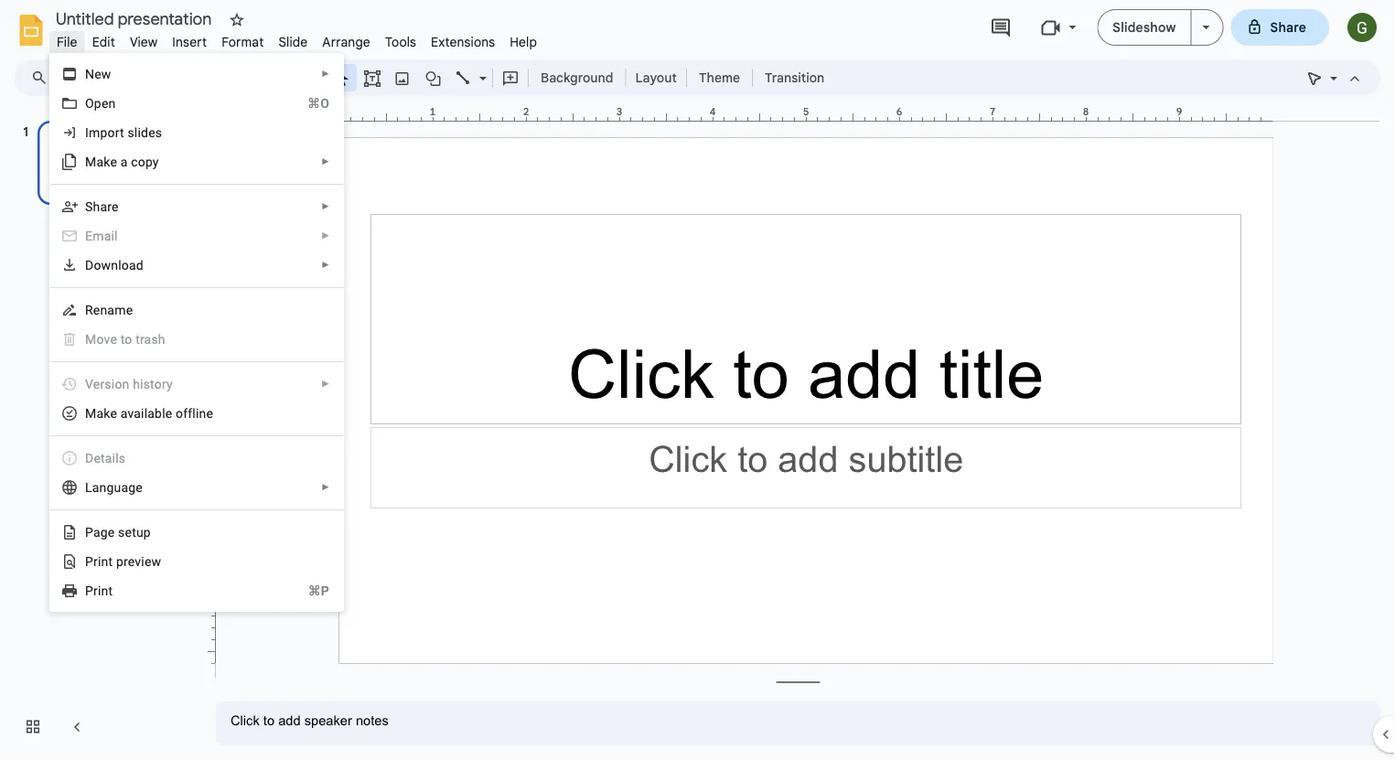 Task type: describe. For each thing, give the bounding box(es) containing it.
l
[[85, 480, 92, 495]]

slides
[[128, 125, 162, 140]]

extensions
[[431, 34, 495, 50]]

details
[[85, 451, 126, 466]]

► for ownload
[[321, 260, 330, 270]]

print preview v element
[[85, 554, 167, 569]]

Rename text field
[[49, 7, 222, 29]]

application containing slideshow
[[0, 0, 1396, 760]]

istory
[[140, 377, 173, 392]]

make a copy c element
[[85, 154, 164, 169]]

background button
[[533, 64, 622, 92]]

s hare
[[85, 199, 119, 214]]

format
[[222, 34, 264, 50]]

extensions menu item
[[424, 31, 503, 53]]

d
[[85, 258, 94, 273]]

make a c opy
[[85, 154, 159, 169]]

share s element
[[85, 199, 124, 214]]

o pen
[[85, 96, 116, 111]]

edit
[[92, 34, 115, 50]]

pa
[[85, 525, 100, 540]]

available
[[121, 406, 172, 421]]

slide
[[279, 34, 308, 50]]

version h istory
[[85, 377, 173, 392]]

setup
[[118, 525, 151, 540]]

t
[[121, 332, 125, 347]]

import slides z element
[[85, 125, 168, 140]]

email e element
[[85, 228, 123, 243]]

o
[[85, 96, 94, 111]]

r
[[85, 302, 93, 318]]

file
[[57, 34, 77, 50]]

k
[[104, 406, 110, 421]]

c
[[131, 154, 138, 169]]

ma
[[85, 406, 104, 421]]

slideshow
[[1113, 19, 1176, 35]]

help
[[510, 34, 537, 50]]

tools menu item
[[378, 31, 424, 53]]

⌘p
[[308, 583, 329, 599]]

layout
[[636, 70, 677, 86]]

help menu item
[[503, 31, 545, 53]]

offline
[[176, 406, 213, 421]]

ma k e available offline
[[85, 406, 213, 421]]

e for g
[[108, 525, 115, 540]]

details b element
[[85, 451, 131, 466]]

pre
[[116, 554, 135, 569]]

language l element
[[85, 480, 148, 495]]

slideshow button
[[1098, 9, 1192, 46]]

make
[[85, 154, 117, 169]]

trash
[[136, 332, 165, 347]]

view
[[130, 34, 158, 50]]

n ew
[[85, 66, 111, 81]]

h
[[133, 377, 140, 392]]

open o element
[[85, 96, 121, 111]]

ownload
[[94, 258, 144, 273]]

move
[[85, 332, 117, 347]]

theme
[[699, 70, 740, 86]]

g
[[100, 525, 108, 540]]

move to trash t element
[[85, 332, 171, 347]]

e
[[85, 228, 93, 243]]

slide menu item
[[271, 31, 315, 53]]

import
[[85, 125, 124, 140]]

► for anguage
[[321, 482, 330, 493]]

version history h element
[[85, 377, 178, 392]]

page setup g element
[[85, 525, 156, 540]]

menu item containing version
[[61, 375, 330, 394]]

insert menu item
[[165, 31, 214, 53]]

theme button
[[691, 64, 749, 92]]

⌘o
[[307, 96, 329, 111]]

► for hare
[[321, 201, 330, 212]]

menu item containing e
[[61, 227, 330, 245]]

d ownload
[[85, 258, 144, 273]]

ename
[[93, 302, 133, 318]]

insert
[[172, 34, 207, 50]]

print pre v iew
[[85, 554, 161, 569]]

menu bar banner
[[0, 0, 1396, 760]]

Menus field
[[23, 65, 63, 91]]

background
[[541, 70, 614, 86]]

main toolbar
[[54, 64, 834, 92]]



Task type: locate. For each thing, give the bounding box(es) containing it.
menu item up ownload
[[61, 227, 330, 245]]

tools
[[385, 34, 416, 50]]

n
[[85, 66, 94, 81]]

6 ► from the top
[[321, 379, 330, 389]]

menu item
[[61, 227, 330, 245], [61, 330, 329, 349], [61, 375, 330, 394]]

►
[[321, 69, 330, 79], [321, 156, 330, 167], [321, 201, 330, 212], [321, 231, 330, 241], [321, 260, 330, 270], [321, 379, 330, 389], [321, 482, 330, 493]]

► for mail
[[321, 231, 330, 241]]

import slides
[[85, 125, 162, 140]]

pa g e setup
[[85, 525, 151, 540]]

menu item containing move
[[61, 330, 329, 349]]

⌘o element
[[285, 94, 329, 113]]

mode and view toolbar
[[1300, 59, 1370, 96]]

transition
[[765, 70, 825, 86]]

e for k
[[110, 406, 117, 421]]

ew
[[94, 66, 111, 81]]

make available offline k element
[[85, 406, 219, 421]]

download d element
[[85, 258, 149, 273]]

⌘p element
[[286, 582, 329, 600]]

7 ► from the top
[[321, 482, 330, 493]]

2 vertical spatial menu item
[[61, 375, 330, 394]]

file menu item
[[49, 31, 85, 53]]

e right pa
[[108, 525, 115, 540]]

1 ► from the top
[[321, 69, 330, 79]]

new n element
[[85, 66, 117, 81]]

edit menu item
[[85, 31, 123, 53]]

mail
[[93, 228, 118, 243]]

arrange menu item
[[315, 31, 378, 53]]

o
[[125, 332, 132, 347]]

anguage
[[92, 480, 143, 495]]

Star checkbox
[[224, 7, 250, 33]]

4 ► from the top
[[321, 231, 330, 241]]

menu bar containing file
[[49, 24, 545, 54]]

layout button
[[630, 64, 683, 92]]

0 vertical spatial e
[[110, 406, 117, 421]]

3 menu item from the top
[[61, 375, 330, 394]]

1 menu item from the top
[[61, 227, 330, 245]]

hare
[[93, 199, 119, 214]]

rename r element
[[85, 302, 138, 318]]

transition button
[[757, 64, 833, 92]]

iew
[[141, 554, 161, 569]]

e
[[110, 406, 117, 421], [108, 525, 115, 540]]

menu
[[5, 0, 344, 692]]

arrange
[[322, 34, 371, 50]]

share button
[[1231, 9, 1330, 46]]

menu bar
[[49, 24, 545, 54]]

move t o trash
[[85, 332, 165, 347]]

2 menu item from the top
[[61, 330, 329, 349]]

menu containing n
[[5, 0, 344, 692]]

1 vertical spatial menu item
[[61, 330, 329, 349]]

navigation
[[0, 103, 201, 760]]

s
[[85, 199, 93, 214]]

0 vertical spatial menu item
[[61, 227, 330, 245]]

2 ► from the top
[[321, 156, 330, 167]]

a
[[121, 154, 128, 169]]

l anguage
[[85, 480, 143, 495]]

p
[[85, 583, 93, 599]]

print
[[85, 554, 113, 569]]

view menu item
[[123, 31, 165, 53]]

share
[[1271, 19, 1307, 35]]

menu inside application
[[5, 0, 344, 692]]

start slideshow (⌘+enter) image
[[1203, 26, 1210, 29]]

menu bar inside menu bar banner
[[49, 24, 545, 54]]

p rint
[[85, 583, 113, 599]]

v
[[135, 554, 141, 569]]

rint
[[93, 583, 113, 599]]

5 ► from the top
[[321, 260, 330, 270]]

application
[[0, 0, 1396, 760]]

shape image
[[423, 65, 444, 91]]

► for ew
[[321, 69, 330, 79]]

insert image image
[[392, 65, 413, 91]]

e mail
[[85, 228, 118, 243]]

format menu item
[[214, 31, 271, 53]]

r ename
[[85, 302, 133, 318]]

menu item up istory on the left of the page
[[61, 330, 329, 349]]

pen
[[94, 96, 116, 111]]

3 ► from the top
[[321, 201, 330, 212]]

version
[[85, 377, 129, 392]]

opy
[[138, 154, 159, 169]]

details menu item
[[61, 449, 329, 468]]

1 vertical spatial e
[[108, 525, 115, 540]]

menu item up offline at left bottom
[[61, 375, 330, 394]]

e right ma
[[110, 406, 117, 421]]

print p element
[[85, 583, 118, 599]]



Task type: vqa. For each thing, say whether or not it's contained in the screenshot.


